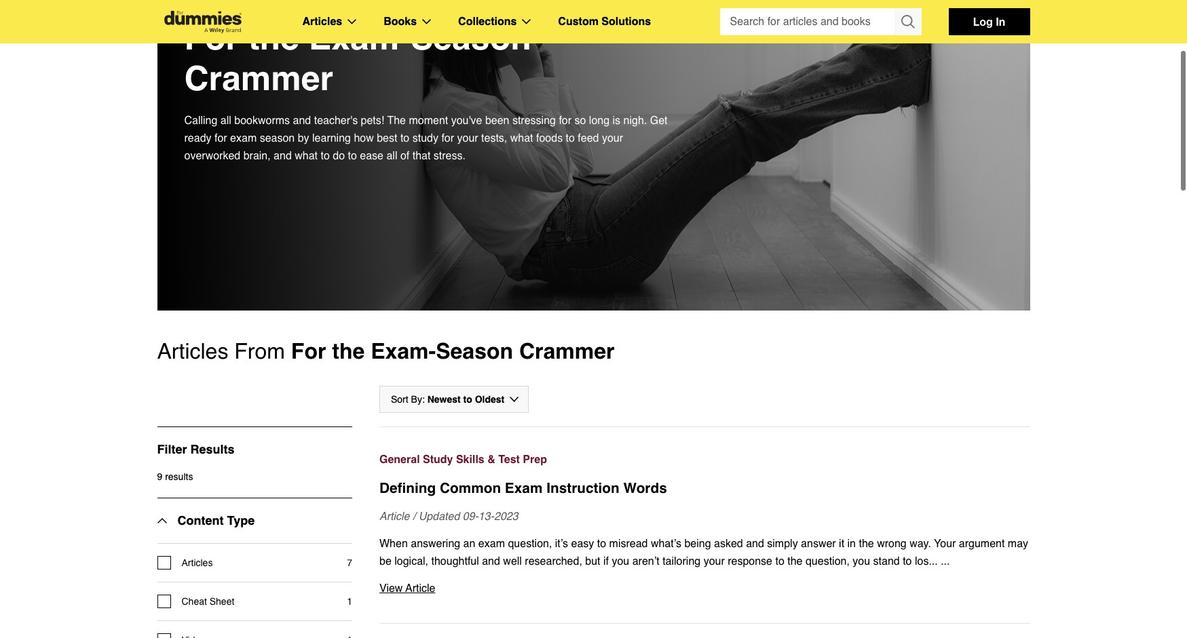 Task type: locate. For each thing, give the bounding box(es) containing it.
09-
[[463, 511, 479, 523]]

to
[[401, 132, 410, 145], [566, 132, 575, 145], [321, 150, 330, 162], [348, 150, 357, 162], [463, 394, 472, 405], [597, 538, 606, 551], [776, 556, 785, 568], [903, 556, 912, 568]]

crammer
[[184, 58, 333, 98], [519, 339, 615, 364]]

0 vertical spatial crammer
[[184, 58, 333, 98]]

0 vertical spatial what
[[510, 132, 533, 145]]

log in
[[973, 15, 1006, 28]]

exam inside calling all bookworms and teacher's pets! the moment you've been stressing for so long is nigh. get ready for exam season by learning how best to study for your tests, what foods to feed your overworked brain, and what to do to ease all of that stress.
[[230, 132, 257, 145]]

be
[[380, 556, 392, 568]]

the
[[248, 18, 299, 57], [332, 339, 365, 364], [859, 538, 874, 551], [788, 556, 803, 568]]

cookie consent banner dialog
[[0, 590, 1187, 639]]

13-
[[479, 511, 494, 523]]

cheat sheet
[[182, 597, 234, 608]]

your
[[934, 538, 956, 551]]

1 vertical spatial exam-
[[371, 339, 436, 364]]

your inside the when answering an exam question, it's easy to misread what's being asked and simply answer it in the wrong way. your argument may be logical, thoughtful and well researched, but if you aren't tailoring your response to the question, you stand to los...
[[704, 556, 725, 568]]

learning
[[312, 132, 351, 145]]

0 horizontal spatial crammer
[[184, 58, 333, 98]]

solutions
[[602, 16, 651, 28]]

so
[[575, 115, 586, 127]]

content
[[178, 514, 224, 528]]

your down you've
[[457, 132, 478, 145]]

from
[[234, 339, 285, 364]]

response
[[728, 556, 773, 568]]

tests,
[[481, 132, 507, 145]]

calling
[[184, 115, 218, 127]]

1 vertical spatial season
[[436, 339, 513, 364]]

updated
[[419, 511, 460, 523]]

open collections list image
[[522, 19, 531, 24]]

it's
[[555, 538, 568, 551]]

Search for articles and books text field
[[720, 8, 896, 35]]

best
[[377, 132, 397, 145]]

and down season
[[274, 150, 292, 162]]

0 horizontal spatial you
[[612, 556, 630, 568]]

2 vertical spatial articles
[[182, 558, 213, 569]]

question,
[[508, 538, 552, 551], [806, 556, 850, 568]]

for up stress.
[[442, 132, 454, 145]]

1 vertical spatial what
[[295, 150, 318, 162]]

that
[[413, 150, 431, 162]]

articles for 7
[[182, 558, 213, 569]]

being
[[685, 538, 711, 551]]

nigh.
[[624, 115, 647, 127]]

1 vertical spatial articles
[[157, 339, 228, 364]]

articles
[[302, 16, 342, 28], [157, 339, 228, 364], [182, 558, 213, 569]]

1 horizontal spatial your
[[602, 132, 623, 145]]

0 horizontal spatial all
[[221, 115, 231, 127]]

by
[[298, 132, 309, 145]]

for left so
[[559, 115, 572, 127]]

articles left open article categories icon
[[302, 16, 342, 28]]

tailoring
[[663, 556, 701, 568]]

season inside for the exam-season crammer
[[411, 18, 531, 57]]

to down simply
[[776, 556, 785, 568]]

to left feed
[[566, 132, 575, 145]]

moment
[[409, 115, 448, 127]]

0 vertical spatial article
[[380, 511, 410, 523]]

if
[[604, 556, 609, 568]]

collections
[[458, 16, 517, 28]]

books
[[384, 16, 417, 28]]

season
[[411, 18, 531, 57], [436, 339, 513, 364]]

the
[[387, 115, 406, 127]]

logo image
[[157, 11, 248, 33]]

question, up well
[[508, 538, 552, 551]]

articles left from
[[157, 339, 228, 364]]

your down the is
[[602, 132, 623, 145]]

1 horizontal spatial for
[[291, 339, 326, 364]]

you right if at the right of page
[[612, 556, 630, 568]]

what
[[510, 132, 533, 145], [295, 150, 318, 162]]

all left of
[[387, 150, 398, 162]]

2 you from the left
[[853, 556, 871, 568]]

study
[[423, 454, 453, 466]]

custom solutions link
[[558, 13, 651, 31]]

when answering an exam question, it's easy to misread what's being asked and simply answer it in the wrong way. your argument may be logical, thoughtful and well researched, but if you aren't tailoring your response to the question, you stand to los...
[[380, 538, 1029, 568]]

articles up cheat
[[182, 558, 213, 569]]

open book categories image
[[422, 19, 431, 24]]

1 vertical spatial for
[[291, 339, 326, 364]]

sort by: newest to oldest
[[391, 394, 505, 405]]

1 horizontal spatial exam
[[479, 538, 505, 551]]

article
[[380, 511, 410, 523], [406, 583, 435, 595]]

cheat
[[182, 597, 207, 608]]

to right do
[[348, 150, 357, 162]]

is
[[613, 115, 621, 127]]

well
[[503, 556, 522, 568]]

skills
[[456, 454, 485, 466]]

general study skills & test prep link
[[380, 452, 1030, 469]]

0 vertical spatial season
[[411, 18, 531, 57]]

for up overworked
[[215, 132, 227, 145]]

0 vertical spatial exam
[[230, 132, 257, 145]]

group
[[720, 8, 922, 35]]

article down logical,
[[406, 583, 435, 595]]

log in link
[[949, 8, 1030, 35]]

0 vertical spatial for
[[184, 18, 239, 57]]

all
[[221, 115, 231, 127], [387, 150, 398, 162]]

0 horizontal spatial for
[[184, 18, 239, 57]]

for
[[559, 115, 572, 127], [215, 132, 227, 145], [442, 132, 454, 145]]

what down stressing
[[510, 132, 533, 145]]

it
[[839, 538, 845, 551]]

0 vertical spatial exam-
[[309, 18, 411, 57]]

/
[[413, 511, 416, 523]]

researched,
[[525, 556, 582, 568]]

content type
[[178, 514, 255, 528]]

1 vertical spatial all
[[387, 150, 398, 162]]

exam up "brain,"
[[230, 132, 257, 145]]

exam
[[230, 132, 257, 145], [479, 538, 505, 551]]

article left the /
[[380, 511, 410, 523]]

exam- inside for the exam-season crammer
[[309, 18, 411, 57]]

your
[[457, 132, 478, 145], [602, 132, 623, 145], [704, 556, 725, 568]]

to up of
[[401, 132, 410, 145]]

you
[[612, 556, 630, 568], [853, 556, 871, 568]]

1 vertical spatial exam
[[479, 538, 505, 551]]

your down asked at the right
[[704, 556, 725, 568]]

instruction
[[547, 481, 620, 497]]

exam-
[[309, 18, 411, 57], [371, 339, 436, 364]]

0 horizontal spatial exam
[[230, 132, 257, 145]]

7
[[347, 558, 352, 569]]

study
[[413, 132, 439, 145]]

2 horizontal spatial your
[[704, 556, 725, 568]]

1 you from the left
[[612, 556, 630, 568]]

question, down answer
[[806, 556, 850, 568]]

0 horizontal spatial question,
[[508, 538, 552, 551]]

you down 'in'
[[853, 556, 871, 568]]

to left do
[[321, 150, 330, 162]]

to up if at the right of page
[[597, 538, 606, 551]]

you've
[[451, 115, 482, 127]]

1 vertical spatial question,
[[806, 556, 850, 568]]

general
[[380, 454, 420, 466]]

and left well
[[482, 556, 500, 568]]

0 horizontal spatial what
[[295, 150, 318, 162]]

in
[[848, 538, 856, 551]]

1 horizontal spatial crammer
[[519, 339, 615, 364]]

to left los...
[[903, 556, 912, 568]]

words
[[624, 481, 667, 497]]

custom solutions
[[558, 16, 651, 28]]

what down by
[[295, 150, 318, 162]]

wrong
[[877, 538, 907, 551]]

1 horizontal spatial what
[[510, 132, 533, 145]]

exam right an
[[479, 538, 505, 551]]

1 horizontal spatial you
[[853, 556, 871, 568]]

9
[[157, 472, 162, 483]]

1 vertical spatial article
[[406, 583, 435, 595]]

and
[[293, 115, 311, 127], [274, 150, 292, 162], [746, 538, 764, 551], [482, 556, 500, 568]]

0 vertical spatial articles
[[302, 16, 342, 28]]

all right calling
[[221, 115, 231, 127]]



Task type: describe. For each thing, give the bounding box(es) containing it.
argument
[[959, 538, 1005, 551]]

answering
[[411, 538, 460, 551]]

exam
[[505, 481, 543, 497]]

2 horizontal spatial for
[[559, 115, 572, 127]]

1 horizontal spatial for
[[442, 132, 454, 145]]

1
[[347, 597, 352, 608]]

0 vertical spatial all
[[221, 115, 231, 127]]

the inside for the exam-season crammer
[[248, 18, 299, 57]]

for inside for the exam-season crammer
[[184, 18, 239, 57]]

and up by
[[293, 115, 311, 127]]

content type button
[[157, 499, 255, 544]]

when
[[380, 538, 408, 551]]

aren't
[[633, 556, 660, 568]]

filter results
[[157, 443, 235, 457]]

log
[[973, 15, 993, 28]]

oldest
[[475, 394, 505, 405]]

overworked
[[184, 150, 240, 162]]

1 horizontal spatial question,
[[806, 556, 850, 568]]

articles for books
[[302, 16, 342, 28]]

defining common exam instruction words
[[380, 481, 667, 497]]

2023
[[494, 511, 518, 523]]

simply
[[767, 538, 798, 551]]

defining
[[380, 481, 436, 497]]

answer
[[801, 538, 836, 551]]

stressing
[[513, 115, 556, 127]]

results
[[165, 472, 193, 483]]

ready
[[184, 132, 212, 145]]

do
[[333, 150, 345, 162]]

and up response on the bottom
[[746, 538, 764, 551]]

stand
[[874, 556, 900, 568]]

exam inside the when answering an exam question, it's easy to misread what's being asked and simply answer it in the wrong way. your argument may be logical, thoughtful and well researched, but if you aren't tailoring your response to the question, you stand to los...
[[479, 538, 505, 551]]

view
[[380, 583, 403, 595]]

article / updated 09-13-2023
[[380, 511, 518, 523]]

view article link
[[380, 581, 1030, 598]]

0 horizontal spatial your
[[457, 132, 478, 145]]

logical,
[[395, 556, 428, 568]]

open article categories image
[[348, 19, 357, 24]]

for the exam-season crammer
[[184, 18, 531, 98]]

an
[[463, 538, 476, 551]]

long
[[589, 115, 610, 127]]

may
[[1008, 538, 1029, 551]]

get
[[650, 115, 668, 127]]

your for misread
[[704, 556, 725, 568]]

asked
[[714, 538, 743, 551]]

test
[[498, 454, 520, 466]]

1 horizontal spatial all
[[387, 150, 398, 162]]

calling all bookworms and teacher's pets! the moment you've been stressing for so long is nigh. get ready for exam season by learning how best to study for your tests, what foods to feed your overworked brain, and what to do to ease all of that stress.
[[184, 115, 668, 162]]

of
[[401, 150, 410, 162]]

articles from for the exam-season crammer
[[157, 339, 615, 364]]

los...
[[915, 556, 938, 568]]

teacher's
[[314, 115, 358, 127]]

to left oldest
[[463, 394, 472, 405]]

way.
[[910, 538, 931, 551]]

general study skills & test prep
[[380, 454, 547, 466]]

in
[[996, 15, 1006, 28]]

how
[[354, 132, 374, 145]]

defining common exam instruction words link
[[380, 479, 1030, 499]]

0 vertical spatial question,
[[508, 538, 552, 551]]

but
[[585, 556, 601, 568]]

thoughtful
[[431, 556, 479, 568]]

1 vertical spatial crammer
[[519, 339, 615, 364]]

by:
[[411, 394, 425, 405]]

foods
[[536, 132, 563, 145]]

sort
[[391, 394, 409, 405]]

what's
[[651, 538, 682, 551]]

9 results
[[157, 472, 193, 483]]

&
[[488, 454, 495, 466]]

common
[[440, 481, 501, 497]]

season
[[260, 132, 295, 145]]

pets!
[[361, 115, 384, 127]]

ease
[[360, 150, 384, 162]]

feed
[[578, 132, 599, 145]]

misread
[[609, 538, 648, 551]]

view article
[[380, 583, 435, 595]]

custom
[[558, 16, 599, 28]]

0 horizontal spatial for
[[215, 132, 227, 145]]

easy
[[571, 538, 594, 551]]

stress.
[[434, 150, 466, 162]]

brain,
[[244, 150, 271, 162]]

sheet
[[210, 597, 234, 608]]

your for you've
[[602, 132, 623, 145]]

type
[[227, 514, 255, 528]]

bookworms
[[234, 115, 290, 127]]

filter
[[157, 443, 187, 457]]

crammer inside for the exam-season crammer
[[184, 58, 333, 98]]



Task type: vqa. For each thing, say whether or not it's contained in the screenshot.
Crammer
yes



